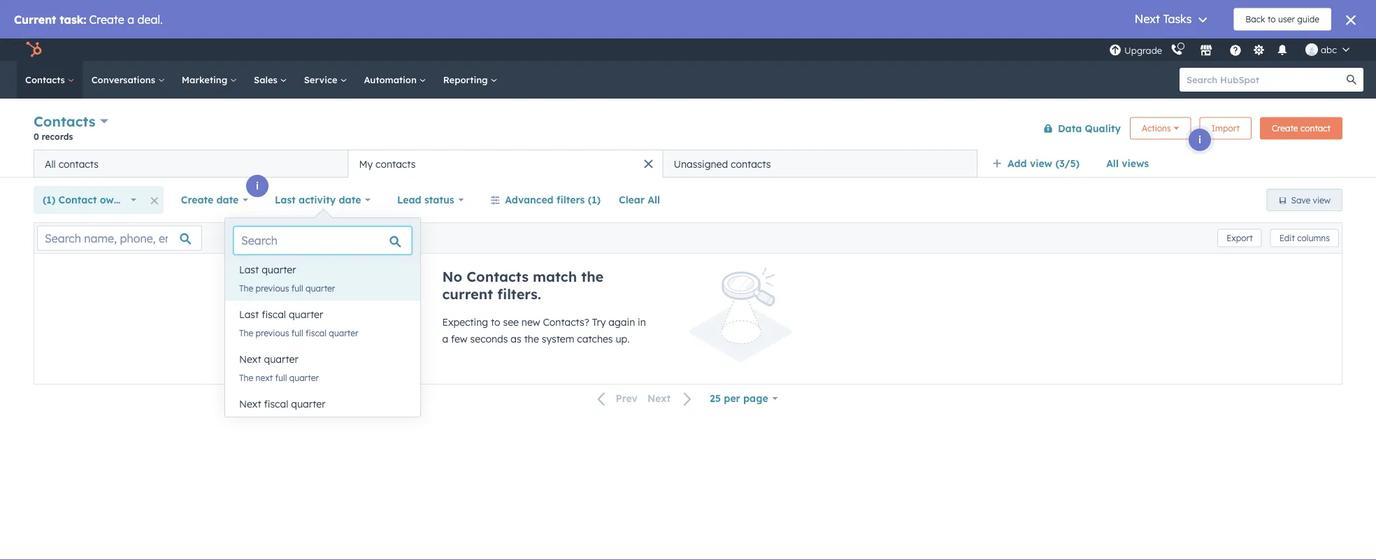 Task type: locate. For each thing, give the bounding box(es) containing it.
1 vertical spatial last
[[239, 264, 259, 276]]

full down next quarter the next full quarter
[[275, 417, 287, 428]]

1 horizontal spatial i button
[[1189, 129, 1212, 151]]

catches
[[577, 333, 613, 345]]

0 vertical spatial the
[[582, 268, 604, 285]]

my
[[359, 158, 373, 170]]

1 horizontal spatial (1)
[[588, 194, 601, 206]]

(1) inside "button"
[[588, 194, 601, 206]]

my contacts
[[359, 158, 416, 170]]

all left views
[[1107, 157, 1119, 170]]

quarter down last fiscal quarter the previous full fiscal quarter
[[264, 353, 299, 366]]

full inside the next fiscal quarter the next full fiscal quarter
[[275, 417, 287, 428]]

create inside 'button'
[[1272, 123, 1299, 134]]

all
[[1107, 157, 1119, 170], [45, 158, 56, 170], [648, 194, 660, 206]]

list box
[[225, 256, 421, 435]]

0 horizontal spatial contacts
[[59, 158, 99, 170]]

contacts inside my contacts button
[[376, 158, 416, 170]]

quarter down "last quarter the previous full quarter"
[[289, 309, 323, 321]]

list box containing last quarter
[[225, 256, 421, 435]]

1 horizontal spatial create
[[1272, 123, 1299, 134]]

contacts up records
[[34, 113, 96, 130]]

the right the match
[[582, 268, 604, 285]]

next up the next fiscal quarter the next full fiscal quarter
[[256, 373, 273, 383]]

next inside next quarter the next full quarter
[[239, 353, 261, 366]]

1 the from the top
[[239, 283, 253, 293]]

menu containing abc
[[1108, 38, 1360, 61]]

marketplaces button
[[1192, 38, 1221, 61]]

i left last activity date dropdown button
[[256, 180, 259, 192]]

view
[[1030, 157, 1053, 170], [1313, 195, 1331, 205]]

create for create contact
[[1272, 123, 1299, 134]]

the up next quarter the next full quarter
[[239, 328, 253, 338]]

notifications image
[[1277, 45, 1289, 57]]

contacts
[[59, 158, 99, 170], [376, 158, 416, 170], [731, 158, 771, 170]]

next
[[256, 373, 273, 383], [256, 417, 273, 428]]

(1)
[[43, 194, 55, 206], [588, 194, 601, 206]]

create contact button
[[1261, 117, 1343, 140]]

0 vertical spatial create
[[1272, 123, 1299, 134]]

previous up last fiscal quarter the previous full fiscal quarter
[[256, 283, 289, 293]]

1 next from the top
[[256, 373, 273, 383]]

contacts right unassigned
[[731, 158, 771, 170]]

last for last activity date
[[275, 194, 296, 206]]

2 the from the top
[[239, 328, 253, 338]]

0 horizontal spatial i button
[[246, 175, 269, 197]]

0 horizontal spatial (1)
[[43, 194, 55, 206]]

contacts for my contacts
[[376, 158, 416, 170]]

1 vertical spatial create
[[181, 194, 214, 206]]

(1) contact owner
[[43, 194, 130, 206]]

1 previous from the top
[[256, 283, 289, 293]]

2 contacts from the left
[[376, 158, 416, 170]]

1 vertical spatial previous
[[256, 328, 289, 338]]

i button left import
[[1189, 129, 1212, 151]]

0 vertical spatial next
[[256, 373, 273, 383]]

2 vertical spatial contacts
[[467, 268, 529, 285]]

i left import
[[1199, 134, 1202, 146]]

unassigned contacts button
[[663, 150, 978, 178]]

the inside 'expecting to see new contacts? try again in a few seconds as the system catches up.'
[[524, 333, 539, 345]]

settings link
[[1251, 42, 1268, 57]]

0 horizontal spatial create
[[181, 194, 214, 206]]

2 horizontal spatial contacts
[[731, 158, 771, 170]]

columns
[[1298, 233, 1331, 243]]

previous
[[256, 283, 289, 293], [256, 328, 289, 338]]

date right activity
[[339, 194, 361, 206]]

try
[[592, 316, 606, 328]]

0 vertical spatial previous
[[256, 283, 289, 293]]

create inside popup button
[[181, 194, 214, 206]]

all right clear
[[648, 194, 660, 206]]

all down "0 records"
[[45, 158, 56, 170]]

1 vertical spatial contacts
[[34, 113, 96, 130]]

1 (1) from the left
[[43, 194, 55, 206]]

1 vertical spatial view
[[1313, 195, 1331, 205]]

full
[[292, 283, 303, 293], [292, 328, 303, 338], [275, 373, 287, 383], [275, 417, 287, 428]]

fiscal
[[262, 309, 286, 321], [306, 328, 327, 338], [264, 398, 288, 410], [289, 417, 310, 428]]

full inside next quarter the next full quarter
[[275, 373, 287, 383]]

views
[[1122, 157, 1150, 170]]

0 horizontal spatial date
[[217, 194, 239, 206]]

next inside button
[[648, 393, 671, 405]]

0 horizontal spatial view
[[1030, 157, 1053, 170]]

last quarter button
[[225, 256, 421, 284]]

create down the all contacts button
[[181, 194, 214, 206]]

previous up next quarter the next full quarter
[[256, 328, 289, 338]]

1 vertical spatial i
[[256, 180, 259, 192]]

next for next fiscal quarter the next full fiscal quarter
[[239, 398, 261, 410]]

date
[[217, 194, 239, 206], [339, 194, 361, 206]]

all inside button
[[45, 158, 56, 170]]

the
[[582, 268, 604, 285], [524, 333, 539, 345]]

gary orlando image
[[1306, 43, 1319, 56]]

create left the contact
[[1272, 123, 1299, 134]]

contacts right no
[[467, 268, 529, 285]]

quarter down next quarter the next full quarter
[[291, 398, 326, 410]]

filters.
[[498, 285, 541, 303]]

actions button
[[1131, 117, 1192, 140]]

next fiscal quarter button
[[225, 390, 421, 418]]

1 horizontal spatial the
[[582, 268, 604, 285]]

0 vertical spatial i
[[1199, 134, 1202, 146]]

date inside create date popup button
[[217, 194, 239, 206]]

date inside last activity date dropdown button
[[339, 194, 361, 206]]

status
[[425, 194, 454, 206]]

the inside no contacts match the current filters.
[[582, 268, 604, 285]]

all inside 'link'
[[1107, 157, 1119, 170]]

advanced filters (1) button
[[482, 186, 610, 214]]

1 horizontal spatial i
[[1199, 134, 1202, 146]]

contacts down records
[[59, 158, 99, 170]]

no contacts match the current filters.
[[442, 268, 604, 303]]

last inside dropdown button
[[275, 194, 296, 206]]

date down the all contacts button
[[217, 194, 239, 206]]

full up last fiscal quarter the previous full fiscal quarter
[[292, 283, 303, 293]]

2 previous from the top
[[256, 328, 289, 338]]

contacts right my
[[376, 158, 416, 170]]

view inside "button"
[[1313, 195, 1331, 205]]

0 horizontal spatial the
[[524, 333, 539, 345]]

prev button
[[589, 390, 643, 408]]

all contacts
[[45, 158, 99, 170]]

i button right create date
[[246, 175, 269, 197]]

1 horizontal spatial all
[[648, 194, 660, 206]]

i button
[[1189, 129, 1212, 151], [246, 175, 269, 197]]

contacts inside popup button
[[34, 113, 96, 130]]

next down next quarter the next full quarter
[[239, 398, 261, 410]]

the up last fiscal quarter the previous full fiscal quarter
[[239, 283, 253, 293]]

0 horizontal spatial i
[[256, 180, 259, 192]]

2 date from the left
[[339, 194, 361, 206]]

quarter
[[262, 264, 296, 276], [306, 283, 335, 293], [289, 309, 323, 321], [329, 328, 359, 338], [264, 353, 299, 366], [289, 373, 319, 383], [291, 398, 326, 410], [313, 417, 342, 428]]

view right add
[[1030, 157, 1053, 170]]

the down next quarter the next full quarter
[[239, 417, 253, 428]]

1 horizontal spatial contacts
[[376, 158, 416, 170]]

quarter up next quarter button
[[329, 328, 359, 338]]

next inside the next fiscal quarter the next full fiscal quarter
[[239, 398, 261, 410]]

last
[[275, 194, 296, 206], [239, 264, 259, 276], [239, 309, 259, 321]]

add
[[1008, 157, 1027, 170]]

page
[[744, 392, 769, 405]]

(1) contact owner button
[[34, 186, 145, 214]]

full up next quarter button
[[292, 328, 303, 338]]

2 vertical spatial last
[[239, 309, 259, 321]]

next quarter button
[[225, 346, 421, 374]]

1 date from the left
[[217, 194, 239, 206]]

service
[[304, 74, 340, 85]]

2 (1) from the left
[[588, 194, 601, 206]]

all for all contacts
[[45, 158, 56, 170]]

2 horizontal spatial all
[[1107, 157, 1119, 170]]

next
[[239, 353, 261, 366], [648, 393, 671, 405], [239, 398, 261, 410]]

contacts for all contacts
[[59, 158, 99, 170]]

next down next quarter the next full quarter
[[256, 417, 273, 428]]

next for next
[[648, 393, 671, 405]]

in
[[638, 316, 646, 328]]

next down last fiscal quarter the previous full fiscal quarter
[[239, 353, 261, 366]]

last activity date button
[[266, 186, 380, 214]]

quarter down next quarter button
[[313, 417, 342, 428]]

next fiscal quarter the next full fiscal quarter
[[239, 398, 342, 428]]

0 vertical spatial contacts
[[25, 74, 68, 85]]

last inside last fiscal quarter the previous full fiscal quarter
[[239, 309, 259, 321]]

1 horizontal spatial view
[[1313, 195, 1331, 205]]

prev
[[616, 393, 638, 405]]

last for last quarter the previous full quarter
[[239, 264, 259, 276]]

1 vertical spatial next
[[256, 417, 273, 428]]

contacts down hubspot link on the left top
[[25, 74, 68, 85]]

3 the from the top
[[239, 373, 253, 383]]

upgrade image
[[1110, 44, 1122, 57]]

contacts
[[25, 74, 68, 85], [34, 113, 96, 130], [467, 268, 529, 285]]

1 horizontal spatial date
[[339, 194, 361, 206]]

view right save
[[1313, 195, 1331, 205]]

the up the next fiscal quarter the next full fiscal quarter
[[239, 373, 253, 383]]

match
[[533, 268, 577, 285]]

i
[[1199, 134, 1202, 146], [256, 180, 259, 192]]

view inside popup button
[[1030, 157, 1053, 170]]

create
[[1272, 123, 1299, 134], [181, 194, 214, 206]]

the right as
[[524, 333, 539, 345]]

hubspot link
[[17, 41, 52, 58]]

last inside "last quarter the previous full quarter"
[[239, 264, 259, 276]]

the inside the next fiscal quarter the next full fiscal quarter
[[239, 417, 253, 428]]

expecting to see new contacts? try again in a few seconds as the system catches up.
[[442, 316, 646, 345]]

2 next from the top
[[256, 417, 273, 428]]

menu
[[1108, 38, 1360, 61]]

all inside button
[[648, 194, 660, 206]]

(1) left the "contact"
[[43, 194, 55, 206]]

next right prev
[[648, 393, 671, 405]]

3 contacts from the left
[[731, 158, 771, 170]]

full up the next fiscal quarter the next full fiscal quarter
[[275, 373, 287, 383]]

contacts inside unassigned contacts button
[[731, 158, 771, 170]]

(1) inside "popup button"
[[43, 194, 55, 206]]

Search search field
[[234, 227, 412, 255]]

data
[[1058, 122, 1082, 134]]

4 the from the top
[[239, 417, 253, 428]]

contacts?
[[543, 316, 590, 328]]

0 vertical spatial view
[[1030, 157, 1053, 170]]

hubspot image
[[25, 41, 42, 58]]

quarter up next fiscal quarter button
[[289, 373, 319, 383]]

contacts inside the all contacts button
[[59, 158, 99, 170]]

last activity date
[[275, 194, 361, 206]]

0 horizontal spatial all
[[45, 158, 56, 170]]

1 contacts from the left
[[59, 158, 99, 170]]

1 vertical spatial the
[[524, 333, 539, 345]]

(1) right 'filters'
[[588, 194, 601, 206]]

the
[[239, 283, 253, 293], [239, 328, 253, 338], [239, 373, 253, 383], [239, 417, 253, 428]]

reporting link
[[435, 61, 506, 99]]

0 vertical spatial last
[[275, 194, 296, 206]]



Task type: describe. For each thing, give the bounding box(es) containing it.
notifications button
[[1271, 38, 1295, 61]]

export
[[1227, 233, 1253, 243]]

new
[[522, 316, 540, 328]]

contacts inside no contacts match the current filters.
[[467, 268, 529, 285]]

Search name, phone, email addresses, or company search field
[[37, 226, 202, 251]]

conversations link
[[83, 61, 173, 99]]

expecting
[[442, 316, 488, 328]]

edit columns button
[[1271, 229, 1340, 247]]

up.
[[616, 333, 630, 345]]

previous inside "last quarter the previous full quarter"
[[256, 283, 289, 293]]

clear
[[619, 194, 645, 206]]

create date button
[[172, 186, 257, 214]]

contacts for unassigned contacts
[[731, 158, 771, 170]]

sales
[[254, 74, 280, 85]]

the inside "last quarter the previous full quarter"
[[239, 283, 253, 293]]

create for create date
[[181, 194, 214, 206]]

last fiscal quarter button
[[225, 301, 421, 329]]

export button
[[1218, 229, 1262, 247]]

view for save
[[1313, 195, 1331, 205]]

current
[[442, 285, 493, 303]]

import button
[[1200, 117, 1252, 140]]

previous inside last fiscal quarter the previous full fiscal quarter
[[256, 328, 289, 338]]

last fiscal quarter the previous full fiscal quarter
[[239, 309, 359, 338]]

Search HubSpot search field
[[1180, 68, 1352, 92]]

25
[[710, 392, 721, 405]]

quality
[[1085, 122, 1121, 134]]

clear all button
[[610, 186, 670, 214]]

next quarter the next full quarter
[[239, 353, 319, 383]]

contact
[[1301, 123, 1331, 134]]

to
[[491, 316, 501, 328]]

sales link
[[246, 61, 296, 99]]

marketplaces image
[[1200, 45, 1213, 57]]

0 vertical spatial i button
[[1189, 129, 1212, 151]]

quarter down search search field
[[262, 264, 296, 276]]

calling icon image
[[1171, 44, 1184, 56]]

next button
[[643, 390, 701, 408]]

upgrade
[[1125, 45, 1163, 56]]

again
[[609, 316, 635, 328]]

quarter up last fiscal quarter button
[[306, 283, 335, 293]]

create date
[[181, 194, 239, 206]]

owner
[[100, 194, 130, 206]]

contacts banner
[[34, 110, 1343, 150]]

0
[[34, 131, 39, 142]]

lead
[[397, 194, 422, 206]]

filters
[[557, 194, 585, 206]]

full inside "last quarter the previous full quarter"
[[292, 283, 303, 293]]

(3/5)
[[1056, 157, 1080, 170]]

last for last fiscal quarter the previous full fiscal quarter
[[239, 309, 259, 321]]

system
[[542, 333, 575, 345]]

automation
[[364, 74, 420, 85]]

reporting
[[443, 74, 491, 85]]

the inside last fiscal quarter the previous full fiscal quarter
[[239, 328, 253, 338]]

a
[[442, 333, 449, 345]]

25 per page button
[[701, 385, 787, 413]]

lead status
[[397, 194, 454, 206]]

settings image
[[1253, 44, 1266, 57]]

all views link
[[1098, 150, 1159, 178]]

the inside next quarter the next full quarter
[[239, 373, 253, 383]]

search button
[[1340, 68, 1364, 92]]

see
[[503, 316, 519, 328]]

no
[[442, 268, 463, 285]]

next inside next quarter the next full quarter
[[256, 373, 273, 383]]

activity
[[299, 194, 336, 206]]

full inside last fiscal quarter the previous full fiscal quarter
[[292, 328, 303, 338]]

1 vertical spatial i button
[[246, 175, 269, 197]]

advanced filters (1)
[[505, 194, 601, 206]]

all for all views
[[1107, 157, 1119, 170]]

seconds
[[470, 333, 508, 345]]

advanced
[[505, 194, 554, 206]]

add view (3/5) button
[[984, 150, 1098, 178]]

abc button
[[1298, 38, 1359, 61]]

marketing link
[[173, 61, 246, 99]]

automation link
[[356, 61, 435, 99]]

contacts button
[[34, 111, 109, 132]]

add view (3/5)
[[1008, 157, 1080, 170]]

unassigned
[[674, 158, 728, 170]]

data quality button
[[1035, 114, 1122, 142]]

view for add
[[1030, 157, 1053, 170]]

save view button
[[1267, 189, 1343, 211]]

conversations
[[91, 74, 158, 85]]

lead status button
[[388, 186, 473, 214]]

import
[[1212, 123, 1240, 134]]

next for next quarter the next full quarter
[[239, 353, 261, 366]]

edit columns
[[1280, 233, 1331, 243]]

all contacts button
[[34, 150, 348, 178]]

per
[[724, 392, 741, 405]]

create contact
[[1272, 123, 1331, 134]]

edit
[[1280, 233, 1295, 243]]

search image
[[1347, 75, 1357, 85]]

contact
[[58, 194, 97, 206]]

abc
[[1322, 44, 1338, 55]]

next inside the next fiscal quarter the next full fiscal quarter
[[256, 417, 273, 428]]

my contacts button
[[348, 150, 663, 178]]

save view
[[1292, 195, 1331, 205]]

data quality
[[1058, 122, 1121, 134]]

25 per page
[[710, 392, 769, 405]]

help image
[[1230, 45, 1242, 57]]

marketing
[[182, 74, 230, 85]]

records
[[42, 131, 73, 142]]

few
[[451, 333, 468, 345]]

unassigned contacts
[[674, 158, 771, 170]]

calling icon button
[[1166, 40, 1189, 59]]

pagination navigation
[[589, 390, 701, 408]]

last quarter the previous full quarter
[[239, 264, 335, 293]]

all views
[[1107, 157, 1150, 170]]

save
[[1292, 195, 1311, 205]]

contacts link
[[17, 61, 83, 99]]

clear all
[[619, 194, 660, 206]]

help button
[[1224, 38, 1248, 61]]

0 records
[[34, 131, 73, 142]]



Task type: vqa. For each thing, say whether or not it's contained in the screenshot.


